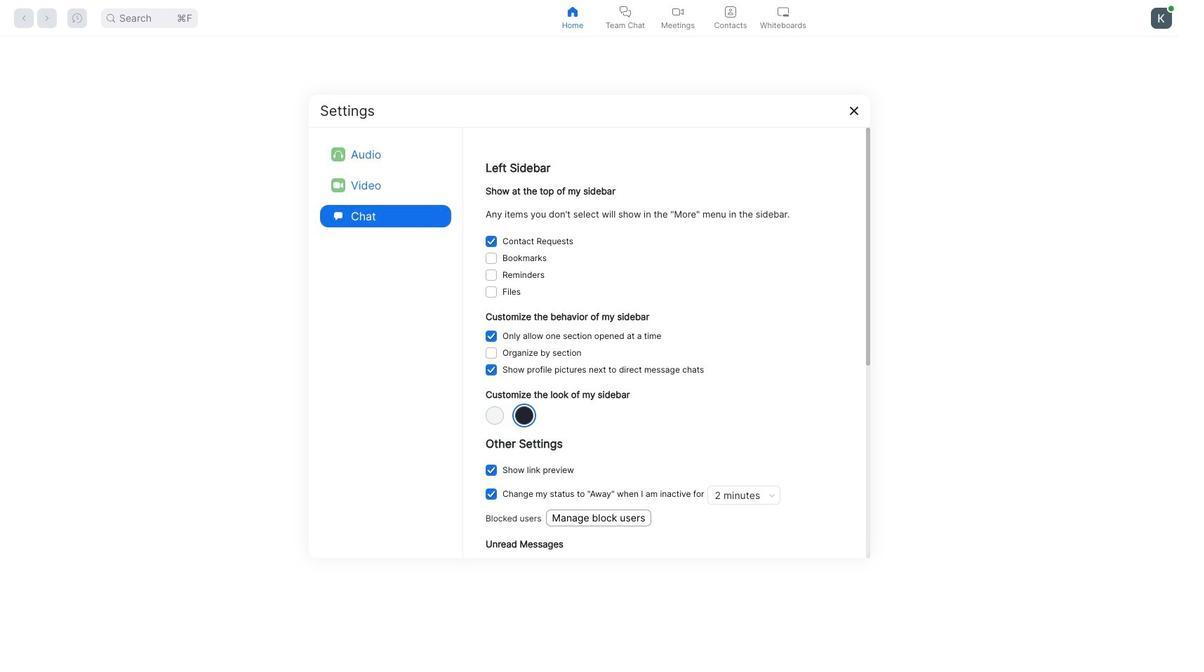 Task type: vqa. For each thing, say whether or not it's contained in the screenshot.
'radio'
yes



Task type: describe. For each thing, give the bounding box(es) containing it.
chat image
[[334, 212, 343, 220]]

. reminders element
[[503, 267, 545, 283]]

. organize by section element
[[503, 345, 582, 362]]

. change my status to "away" when i am inactive for element
[[503, 486, 705, 503]]

settings tab list
[[320, 139, 451, 231]]

. show profile pictures next to direct message chats element
[[503, 362, 704, 379]]

. show link preview element
[[503, 462, 574, 479]]

plus squircle image
[[472, 259, 503, 290]]

. files element
[[503, 283, 521, 300]]

profile contact image
[[725, 6, 736, 17]]



Task type: locate. For each thing, give the bounding box(es) containing it.
tab panel
[[0, 37, 1179, 652]]

home small image
[[567, 6, 579, 17], [567, 6, 579, 17]]

None radio
[[486, 406, 504, 425]]

profile contact image
[[725, 6, 736, 17]]

close image
[[849, 105, 860, 116]]

whiteboard small image
[[778, 6, 789, 17], [778, 6, 789, 17]]

close image
[[849, 105, 860, 116]]

None button
[[486, 236, 497, 247], [486, 253, 497, 264], [486, 269, 497, 281], [486, 286, 497, 298], [486, 331, 497, 342], [486, 348, 497, 359], [486, 365, 497, 376], [486, 465, 497, 476], [486, 489, 497, 500], [486, 236, 497, 247], [486, 253, 497, 264], [486, 269, 497, 281], [486, 286, 497, 298], [486, 331, 497, 342], [486, 348, 497, 359], [486, 365, 497, 376], [486, 465, 497, 476], [486, 489, 497, 500]]

None radio
[[515, 406, 534, 425]]

video on image
[[673, 6, 684, 17], [673, 6, 684, 17], [333, 180, 343, 190]]

video on image
[[331, 178, 345, 192]]

headphone image
[[331, 147, 345, 161], [333, 149, 343, 159]]

team chat image
[[620, 6, 631, 17], [620, 6, 631, 17]]

gray image
[[515, 406, 534, 425]]

plus squircle image
[[472, 259, 503, 290]]

show at the top of my sidebar. contact requests element
[[503, 233, 574, 250]]

video on image inside image
[[333, 180, 343, 190]]

tab list
[[547, 0, 810, 36]]

chat image
[[331, 209, 345, 223]]

customize the look of my sidebar. white image
[[486, 406, 504, 425]]

unread messages. keep all unread messages on top in chat and channel lists element
[[503, 556, 733, 573]]

magnifier image
[[107, 14, 115, 22], [107, 14, 115, 22]]

customize the behavior of my sidebar. only allow one section opened at a time element
[[503, 328, 662, 345]]

online image
[[1169, 5, 1174, 11], [1169, 5, 1174, 11]]

. bookmarks element
[[503, 250, 547, 267]]



